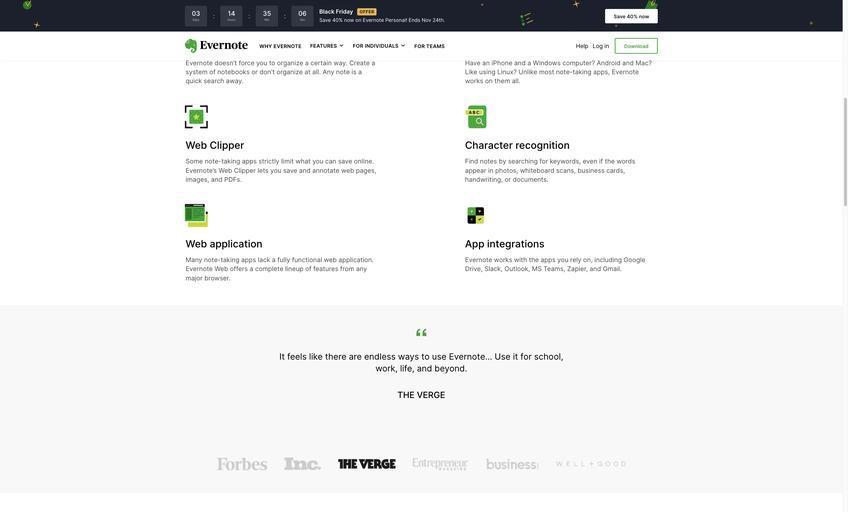 Task type: vqa. For each thing, say whether or not it's contained in the screenshot.
all in 'Work Anywhere Keep Important Info Handy—Your Notes Sync Automatically To All Your Devices.'
no



Task type: describe. For each thing, give the bounding box(es) containing it.
you inside evernote works with the apps you rely on, including google drive, slack, outlook, ms teams, zapier, and gmail.
[[558, 256, 569, 264]]

is
[[352, 68, 357, 76]]

evernote works with the apps you rely on, including google drive, slack, outlook, ms teams, zapier, and gmail.
[[465, 256, 646, 273]]

zapier,
[[568, 265, 588, 273]]

save for save 40% now on evernote personal! ends nov 24th.
[[320, 17, 331, 23]]

of inside many note-taking apps lack a fully functional web application. evernote web offers a complete lineup of features from any major browser.
[[306, 265, 312, 273]]

use
[[432, 351, 447, 362]]

major
[[186, 274, 203, 282]]

14
[[228, 10, 235, 17]]

03
[[192, 10, 200, 17]]

including
[[595, 256, 622, 264]]

web inside some note-taking apps strictly limit what you can save online. evernote's web clipper lets you save and annotate web pages, images, and pdfs.
[[219, 167, 232, 174]]

rely
[[571, 256, 582, 264]]

a up at at the left
[[305, 59, 309, 67]]

even
[[583, 158, 598, 165]]

taking inside have an iphone and a windows computer? android and mac? like using linux? unlike most note-taking apps, evernote works on them all.
[[573, 68, 592, 76]]

and down what
[[299, 167, 311, 174]]

friday
[[336, 8, 353, 15]]

personal!
[[386, 17, 408, 23]]

features
[[310, 43, 337, 49]]

pages,
[[356, 167, 377, 174]]

for teams
[[415, 43, 445, 49]]

outlook,
[[505, 265, 531, 273]]

are
[[349, 351, 362, 362]]

school,
[[535, 351, 564, 362]]

03 days
[[192, 10, 200, 22]]

many
[[186, 256, 202, 264]]

character recognition
[[465, 139, 570, 151]]

sec
[[300, 18, 305, 22]]

a right offers
[[250, 265, 253, 273]]

ms
[[532, 265, 542, 273]]

or inside evernote doesn't force you to organize a certain way. create a system of notebooks or don't organize at all. any note is a quick search away.
[[252, 68, 258, 76]]

0 vertical spatial save
[[338, 158, 353, 165]]

black
[[320, 8, 335, 15]]

windows
[[533, 59, 561, 67]]

apps for web application
[[241, 256, 256, 264]]

drive,
[[465, 265, 483, 273]]

1 vertical spatial organize
[[277, 68, 303, 76]]

web clipper image
[[185, 106, 208, 128]]

application.
[[339, 256, 374, 264]]

web inside some note-taking apps strictly limit what you can save online. evernote's web clipper lets you save and annotate web pages, images, and pdfs.
[[342, 167, 354, 174]]

force
[[239, 59, 255, 67]]

like
[[465, 68, 478, 76]]

there
[[325, 351, 347, 362]]

06 sec
[[299, 10, 307, 22]]

google
[[624, 256, 646, 264]]

lineup
[[285, 265, 304, 273]]

all. inside have an iphone and a windows computer? android and mac? like using linux? unlike most note-taking apps, evernote works on them all.
[[512, 77, 521, 85]]

offer
[[360, 9, 375, 14]]

life,
[[400, 363, 415, 374]]

the inside evernote works with the apps you rely on, including google drive, slack, outlook, ms teams, zapier, and gmail.
[[529, 256, 539, 264]]

browser icon image
[[185, 204, 208, 227]]

scans,
[[557, 167, 576, 174]]

40% for save 40% now on evernote personal! ends nov 24th.
[[333, 17, 343, 23]]

taking for clipper
[[222, 158, 240, 165]]

flexible icon image
[[185, 7, 208, 30]]

search
[[204, 77, 224, 85]]

evernote…
[[449, 351, 493, 362]]

teams
[[427, 43, 445, 49]]

now for save 40% now
[[640, 13, 650, 19]]

create
[[350, 59, 370, 67]]

note- for clipper
[[205, 158, 222, 165]]

endless
[[365, 351, 396, 362]]

apps inside evernote works with the apps you rely on, including google drive, slack, outlook, ms teams, zapier, and gmail.
[[541, 256, 556, 264]]

evernote inside have an iphone and a windows computer? android and mac? like using linux? unlike most note-taking apps, evernote works on them all.
[[612, 68, 639, 76]]

and left pdfs.
[[211, 176, 223, 183]]

lets
[[258, 167, 269, 174]]

lack
[[258, 256, 270, 264]]

business.com logo image
[[486, 457, 539, 470]]

features button
[[310, 42, 345, 49]]

most
[[540, 68, 555, 76]]

android
[[597, 59, 621, 67]]

2 : from the left
[[249, 12, 250, 20]]

annotate
[[313, 167, 340, 174]]

clipper inside some note-taking apps strictly limit what you can save online. evernote's web clipper lets you save and annotate web pages, images, and pdfs.
[[234, 167, 256, 174]]

for inside it feels like there are endless ways to use evernote… use it for school, work, life, and beyond.
[[521, 351, 532, 362]]

if
[[600, 158, 604, 165]]

feels
[[287, 351, 307, 362]]

certain
[[311, 59, 332, 67]]

works inside evernote works with the apps you rely on, including google drive, slack, outlook, ms teams, zapier, and gmail.
[[494, 256, 513, 264]]

from
[[340, 265, 355, 273]]

1 : from the left
[[213, 12, 215, 20]]

the inside the find notes by searching for keywords, even if the words appear in photos, whiteboard scans, business cards, handwriting, or documents.
[[605, 158, 615, 165]]

0 horizontal spatial on
[[356, 17, 362, 23]]

evernote's
[[186, 167, 217, 174]]

for for for individuals
[[353, 43, 364, 49]]

entrepreneur magazine logo image
[[413, 457, 469, 470]]

web up some
[[186, 139, 207, 151]]

evernote doesn't force you to organize a certain way. create a system of notebooks or don't organize at all. any note is a quick search away.
[[186, 59, 376, 85]]

a right is
[[359, 68, 362, 76]]

help
[[576, 42, 589, 49]]

download
[[625, 43, 649, 49]]

apps,
[[594, 68, 610, 76]]

for individuals button
[[353, 42, 406, 49]]

integrations
[[488, 238, 545, 250]]

it feels like there are endless ways to use evernote… use it for school, work, life, and beyond.
[[280, 351, 564, 374]]

a inside have an iphone and a windows computer? android and mac? like using linux? unlike most note-taking apps, evernote works on them all.
[[528, 59, 532, 67]]

documents.
[[513, 176, 549, 183]]

find
[[465, 158, 479, 165]]

don't
[[260, 68, 275, 76]]

offers
[[230, 265, 248, 273]]

why evernote
[[260, 43, 302, 49]]

nov
[[422, 17, 432, 23]]

help link
[[576, 42, 589, 49]]

away.
[[226, 77, 244, 85]]

of inside evernote doesn't force you to organize a certain way. create a system of notebooks or don't organize at all. any note is a quick search away.
[[210, 68, 216, 76]]

to inside evernote doesn't force you to organize a certain way. create a system of notebooks or don't organize at all. any note is a quick search away.
[[269, 59, 276, 67]]

0 vertical spatial organize
[[277, 59, 304, 67]]

14 hours
[[228, 10, 236, 22]]

them
[[495, 77, 511, 85]]

log in
[[593, 42, 610, 49]]

and left mac?
[[623, 59, 634, 67]]

for for for teams
[[415, 43, 425, 49]]

cards,
[[607, 167, 626, 174]]

quick
[[186, 77, 202, 85]]



Task type: locate. For each thing, give the bounding box(es) containing it.
now up download link
[[640, 13, 650, 19]]

can
[[326, 158, 337, 165]]

business
[[578, 167, 605, 174]]

0 horizontal spatial save
[[283, 167, 298, 174]]

0 vertical spatial note-
[[557, 68, 573, 76]]

0 horizontal spatial save
[[320, 17, 331, 23]]

at
[[305, 68, 311, 76]]

0 horizontal spatial 40%
[[333, 17, 343, 23]]

on down offer
[[356, 17, 362, 23]]

now down friday on the left top of page
[[344, 17, 354, 23]]

in
[[605, 42, 610, 49], [489, 167, 494, 174]]

use
[[495, 351, 511, 362]]

web
[[186, 139, 207, 151], [219, 167, 232, 174], [186, 238, 207, 250], [215, 265, 228, 273]]

log
[[593, 42, 603, 49]]

character
[[465, 139, 513, 151]]

1 vertical spatial works
[[494, 256, 513, 264]]

0 horizontal spatial for
[[353, 43, 364, 49]]

search icon image
[[465, 106, 488, 128]]

to inside it feels like there are endless ways to use evernote… use it for school, work, life, and beyond.
[[422, 351, 430, 362]]

a right lack
[[272, 256, 276, 264]]

black friday
[[320, 8, 353, 15]]

app integrations icon image
[[465, 204, 488, 227]]

web up browser.
[[215, 265, 228, 273]]

1 horizontal spatial 40%
[[627, 13, 638, 19]]

any
[[323, 68, 335, 76]]

some note-taking apps strictly limit what you can save online. evernote's web clipper lets you save and annotate web pages, images, and pdfs.
[[186, 158, 377, 183]]

many note-taking apps lack a fully functional web application. evernote web offers a complete lineup of features from any major browser.
[[186, 256, 374, 282]]

you down strictly
[[271, 167, 282, 174]]

in inside the find notes by searching for keywords, even if the words appear in photos, whiteboard scans, business cards, handwriting, or documents.
[[489, 167, 494, 174]]

evernote down offer
[[363, 17, 384, 23]]

the up ms
[[529, 256, 539, 264]]

40%
[[627, 13, 638, 19], [333, 17, 343, 23]]

all. right at at the left
[[313, 68, 321, 76]]

24th.
[[433, 17, 445, 23]]

all. inside evernote doesn't force you to organize a certain way. create a system of notebooks or don't organize at all. any note is a quick search away.
[[313, 68, 321, 76]]

0 horizontal spatial or
[[252, 68, 258, 76]]

note- inside have an iphone and a windows computer? android and mac? like using linux? unlike most note-taking apps, evernote works on them all.
[[557, 68, 573, 76]]

forbes logo image
[[217, 457, 268, 470]]

or down force
[[252, 68, 258, 76]]

to
[[269, 59, 276, 67], [422, 351, 430, 362]]

:
[[213, 12, 215, 20], [249, 12, 250, 20], [284, 12, 286, 20]]

0 vertical spatial taking
[[573, 68, 592, 76]]

40% inside save 40% now link
[[627, 13, 638, 19]]

2 vertical spatial taking
[[221, 256, 240, 264]]

taking inside many note-taking apps lack a fully functional web application. evernote web offers a complete lineup of features from any major browser.
[[221, 256, 240, 264]]

of up search
[[210, 68, 216, 76]]

save down limit at left top
[[283, 167, 298, 174]]

web up features
[[324, 256, 337, 264]]

taking up offers
[[221, 256, 240, 264]]

35 min
[[263, 10, 271, 22]]

linux?
[[498, 68, 517, 76]]

apps
[[242, 158, 257, 165], [241, 256, 256, 264], [541, 256, 556, 264]]

0 horizontal spatial the
[[529, 256, 539, 264]]

apps left strictly
[[242, 158, 257, 165]]

work,
[[376, 363, 398, 374]]

notebooks
[[218, 68, 250, 76]]

and right the life,
[[417, 363, 433, 374]]

works inside have an iphone and a windows computer? android and mac? like using linux? unlike most note-taking apps, evernote works on them all.
[[465, 77, 484, 85]]

in right log
[[605, 42, 610, 49]]

taking up pdfs.
[[222, 158, 240, 165]]

the verge logo image
[[338, 457, 396, 470]]

an
[[483, 59, 490, 67]]

0 vertical spatial to
[[269, 59, 276, 67]]

note- for application
[[204, 256, 221, 264]]

save down 'black'
[[320, 17, 331, 23]]

some
[[186, 158, 203, 165]]

: right flexible icon on the top of page
[[213, 12, 215, 20]]

flexible organization
[[186, 41, 285, 53]]

for inside 'button'
[[353, 43, 364, 49]]

taking
[[573, 68, 592, 76], [222, 158, 240, 165], [221, 256, 240, 264]]

to up don't
[[269, 59, 276, 67]]

on down the "using"
[[486, 77, 493, 85]]

note
[[336, 68, 350, 76]]

or inside the find notes by searching for keywords, even if the words appear in photos, whiteboard scans, business cards, handwriting, or documents.
[[505, 176, 511, 183]]

0 vertical spatial web
[[342, 167, 354, 174]]

0 vertical spatial in
[[605, 42, 610, 49]]

pdfs.
[[224, 176, 242, 183]]

find notes by searching for keywords, even if the words appear in photos, whiteboard scans, business cards, handwriting, or documents.
[[465, 158, 636, 183]]

web inside many note-taking apps lack a fully functional web application. evernote web offers a complete lineup of features from any major browser.
[[215, 265, 228, 273]]

searching
[[509, 158, 538, 165]]

35
[[263, 10, 271, 17]]

images,
[[186, 176, 209, 183]]

limit
[[281, 158, 294, 165]]

log in link
[[593, 42, 610, 49]]

organization
[[225, 41, 285, 53]]

features
[[314, 265, 339, 273]]

40% for save 40% now
[[627, 13, 638, 19]]

evernote up major
[[186, 265, 213, 273]]

days
[[193, 18, 200, 22]]

save up download link
[[614, 13, 626, 19]]

1 vertical spatial the
[[529, 256, 539, 264]]

teams,
[[544, 265, 566, 273]]

save 40% now on evernote personal! ends nov 24th.
[[320, 17, 445, 23]]

1 vertical spatial taking
[[222, 158, 240, 165]]

for inside the find notes by searching for keywords, even if the words appear in photos, whiteboard scans, business cards, handwriting, or documents.
[[540, 158, 549, 165]]

why evernote link
[[260, 42, 302, 49]]

1 horizontal spatial all.
[[512, 77, 521, 85]]

0 vertical spatial or
[[252, 68, 258, 76]]

1 horizontal spatial web
[[342, 167, 354, 174]]

note- down computer? in the top right of the page
[[557, 68, 573, 76]]

you up don't
[[256, 59, 268, 67]]

0 vertical spatial of
[[210, 68, 216, 76]]

0 horizontal spatial :
[[213, 12, 215, 20]]

and
[[515, 59, 526, 67], [623, 59, 634, 67], [299, 167, 311, 174], [211, 176, 223, 183], [590, 265, 602, 273], [417, 363, 433, 374]]

1 vertical spatial to
[[422, 351, 430, 362]]

you up annotate
[[313, 158, 324, 165]]

0 horizontal spatial to
[[269, 59, 276, 67]]

whiteboard
[[520, 167, 555, 174]]

the right if
[[605, 158, 615, 165]]

apps for web clipper
[[242, 158, 257, 165]]

and inside evernote works with the apps you rely on, including google drive, slack, outlook, ms teams, zapier, and gmail.
[[590, 265, 602, 273]]

0 horizontal spatial of
[[210, 68, 216, 76]]

note- right many
[[204, 256, 221, 264]]

notes
[[480, 158, 497, 165]]

you up teams,
[[558, 256, 569, 264]]

1 horizontal spatial in
[[605, 42, 610, 49]]

a right the create
[[372, 59, 376, 67]]

0 horizontal spatial now
[[344, 17, 354, 23]]

1 horizontal spatial to
[[422, 351, 430, 362]]

evernote inside evernote doesn't force you to organize a certain way. create a system of notebooks or don't organize at all. any note is a quick search away.
[[186, 59, 213, 67]]

taking inside some note-taking apps strictly limit what you can save online. evernote's web clipper lets you save and annotate web pages, images, and pdfs.
[[222, 158, 240, 165]]

and down on,
[[590, 265, 602, 273]]

1 vertical spatial of
[[306, 265, 312, 273]]

1 horizontal spatial works
[[494, 256, 513, 264]]

organize down why evernote
[[277, 59, 304, 67]]

web application
[[186, 238, 263, 250]]

0 horizontal spatial all.
[[313, 68, 321, 76]]

1 horizontal spatial on
[[486, 77, 493, 85]]

mac?
[[636, 59, 652, 67]]

all.
[[313, 68, 321, 76], [512, 77, 521, 85]]

browser.
[[205, 274, 231, 282]]

web up pdfs.
[[219, 167, 232, 174]]

0 vertical spatial clipper
[[210, 139, 244, 151]]

1 vertical spatial web
[[324, 256, 337, 264]]

evernote right why
[[274, 43, 302, 49]]

or down photos, at the top right of the page
[[505, 176, 511, 183]]

why
[[260, 43, 272, 49]]

for left teams
[[415, 43, 425, 49]]

1 vertical spatial for
[[521, 351, 532, 362]]

like
[[309, 351, 323, 362]]

for up whiteboard
[[540, 158, 549, 165]]

for right the it
[[521, 351, 532, 362]]

save 40% now link
[[606, 9, 658, 23]]

: left 35 min
[[249, 12, 250, 20]]

of down functional
[[306, 265, 312, 273]]

1 vertical spatial in
[[489, 167, 494, 174]]

3 : from the left
[[284, 12, 286, 20]]

in down notes
[[489, 167, 494, 174]]

now
[[640, 13, 650, 19], [344, 17, 354, 23]]

0 vertical spatial works
[[465, 77, 484, 85]]

works down like at top
[[465, 77, 484, 85]]

note- inside some note-taking apps strictly limit what you can save online. evernote's web clipper lets you save and annotate web pages, images, and pdfs.
[[205, 158, 222, 165]]

individuals
[[365, 43, 399, 49]]

1 horizontal spatial for
[[540, 158, 549, 165]]

1 vertical spatial note-
[[205, 158, 222, 165]]

2 horizontal spatial :
[[284, 12, 286, 20]]

handwriting,
[[465, 176, 503, 183]]

strictly
[[259, 158, 280, 165]]

gmail.
[[603, 265, 622, 273]]

0 vertical spatial for
[[540, 158, 549, 165]]

and inside it feels like there are endless ways to use evernote… use it for school, work, life, and beyond.
[[417, 363, 433, 374]]

1 vertical spatial all.
[[512, 77, 521, 85]]

flexible
[[186, 41, 223, 53]]

1 horizontal spatial or
[[505, 176, 511, 183]]

taking for application
[[221, 256, 240, 264]]

keywords,
[[550, 158, 581, 165]]

1 vertical spatial or
[[505, 176, 511, 183]]

apps up offers
[[241, 256, 256, 264]]

inc magazine logo image
[[285, 457, 321, 470]]

1 horizontal spatial of
[[306, 265, 312, 273]]

to left use
[[422, 351, 430, 362]]

apps inside many note-taking apps lack a fully functional web application. evernote web offers a complete lineup of features from any major browser.
[[241, 256, 256, 264]]

0 horizontal spatial web
[[324, 256, 337, 264]]

on inside have an iphone and a windows computer? android and mac? like using linux? unlike most note-taking apps, evernote works on them all.
[[486, 77, 493, 85]]

iphone
[[492, 59, 513, 67]]

you
[[256, 59, 268, 67], [313, 158, 324, 165], [271, 167, 282, 174], [558, 256, 569, 264]]

save for save 40% now
[[614, 13, 626, 19]]

works up slack,
[[494, 256, 513, 264]]

1 vertical spatial on
[[486, 77, 493, 85]]

functional
[[292, 256, 322, 264]]

evernote logo image
[[185, 39, 248, 53]]

hours
[[228, 18, 236, 22]]

2 vertical spatial note-
[[204, 256, 221, 264]]

1 vertical spatial save
[[283, 167, 298, 174]]

1 horizontal spatial now
[[640, 13, 650, 19]]

1 horizontal spatial for
[[415, 43, 425, 49]]

all. down linux? on the right of the page
[[512, 77, 521, 85]]

40% down black friday on the left
[[333, 17, 343, 23]]

evernote inside evernote works with the apps you rely on, including google drive, slack, outlook, ms teams, zapier, and gmail.
[[465, 256, 493, 264]]

taking down computer? in the top right of the page
[[573, 68, 592, 76]]

and up unlike
[[515, 59, 526, 67]]

with
[[515, 256, 528, 264]]

by
[[499, 158, 507, 165]]

for teams link
[[415, 42, 445, 49]]

0 horizontal spatial in
[[489, 167, 494, 174]]

note- inside many note-taking apps lack a fully functional web application. evernote web offers a complete lineup of features from any major browser.
[[204, 256, 221, 264]]

1 horizontal spatial save
[[338, 158, 353, 165]]

note- up evernote's
[[205, 158, 222, 165]]

: left the 06 sec
[[284, 12, 286, 20]]

0 vertical spatial the
[[605, 158, 615, 165]]

well + good logo image
[[557, 457, 627, 470]]

a up unlike
[[528, 59, 532, 67]]

web inside many note-taking apps lack a fully functional web application. evernote web offers a complete lineup of features from any major browser.
[[324, 256, 337, 264]]

evernote up drive,
[[465, 256, 493, 264]]

40% up download link
[[627, 13, 638, 19]]

0 horizontal spatial for
[[521, 351, 532, 362]]

save right 'can'
[[338, 158, 353, 165]]

0 horizontal spatial works
[[465, 77, 484, 85]]

apps up teams,
[[541, 256, 556, 264]]

organize left at at the left
[[277, 68, 303, 76]]

apps inside some note-taking apps strictly limit what you can save online. evernote's web clipper lets you save and annotate web pages, images, and pdfs.
[[242, 158, 257, 165]]

recognition
[[516, 139, 570, 151]]

you inside evernote doesn't force you to organize a certain way. create a system of notebooks or don't organize at all. any note is a quick search away.
[[256, 59, 268, 67]]

it
[[280, 351, 285, 362]]

for
[[353, 43, 364, 49], [415, 43, 425, 49]]

evernote up system
[[186, 59, 213, 67]]

now for save 40% now on evernote personal! ends nov 24th.
[[344, 17, 354, 23]]

web up many
[[186, 238, 207, 250]]

ends
[[409, 17, 421, 23]]

now inside save 40% now link
[[640, 13, 650, 19]]

online.
[[354, 158, 374, 165]]

0 vertical spatial on
[[356, 17, 362, 23]]

1 vertical spatial clipper
[[234, 167, 256, 174]]

web
[[342, 167, 354, 174], [324, 256, 337, 264]]

the
[[605, 158, 615, 165], [529, 256, 539, 264]]

note-
[[557, 68, 573, 76], [205, 158, 222, 165], [204, 256, 221, 264]]

system
[[186, 68, 208, 76]]

evernote down "android" at the right of the page
[[612, 68, 639, 76]]

1 horizontal spatial :
[[249, 12, 250, 20]]

have
[[465, 59, 481, 67]]

1 horizontal spatial save
[[614, 13, 626, 19]]

works
[[465, 77, 484, 85], [494, 256, 513, 264]]

web left pages,
[[342, 167, 354, 174]]

evernote inside many note-taking apps lack a fully functional web application. evernote web offers a complete lineup of features from any major browser.
[[186, 265, 213, 273]]

for up the create
[[353, 43, 364, 49]]

1 horizontal spatial the
[[605, 158, 615, 165]]

0 vertical spatial all.
[[313, 68, 321, 76]]



